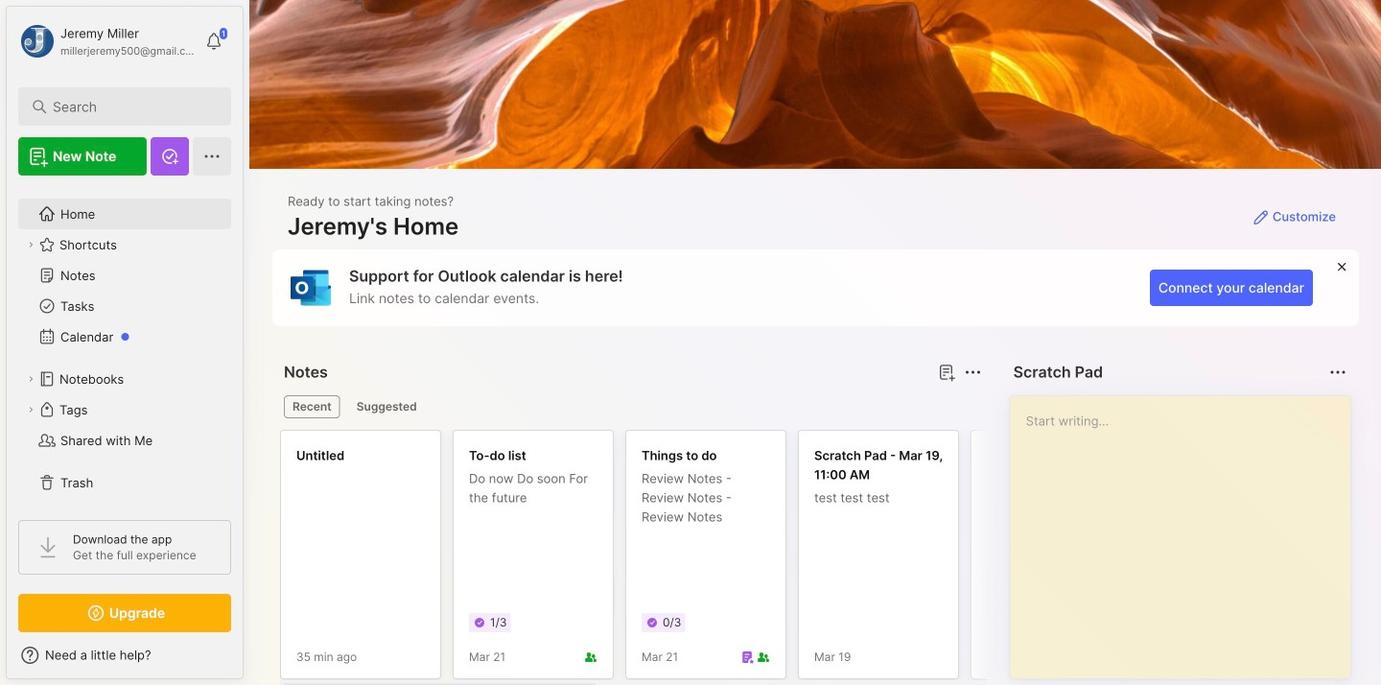 Task type: describe. For each thing, give the bounding box(es) containing it.
expand notebooks image
[[25, 373, 36, 385]]

1 tab from the left
[[284, 395, 340, 418]]

click to collapse image
[[242, 650, 257, 673]]

more actions image
[[1327, 361, 1350, 384]]

tree inside main 'element'
[[7, 187, 243, 510]]

expand tags image
[[25, 404, 36, 416]]



Task type: locate. For each thing, give the bounding box(es) containing it.
More actions field
[[1325, 359, 1352, 386]]

main element
[[0, 0, 250, 685]]

Account field
[[18, 22, 196, 60]]

1 horizontal spatial tab
[[348, 395, 426, 418]]

Search text field
[[53, 98, 206, 116]]

0 horizontal spatial tab
[[284, 395, 340, 418]]

2 tab from the left
[[348, 395, 426, 418]]

row group
[[280, 430, 1382, 685]]

None search field
[[53, 95, 206, 118]]

tab list
[[284, 395, 979, 418]]

none search field inside main 'element'
[[53, 95, 206, 118]]

WHAT'S NEW field
[[7, 640, 243, 671]]

Start writing… text field
[[1026, 396, 1350, 663]]

tab
[[284, 395, 340, 418], [348, 395, 426, 418]]

tree
[[7, 187, 243, 510]]



Task type: vqa. For each thing, say whether or not it's contained in the screenshot.
1st More actions "image" from right
no



